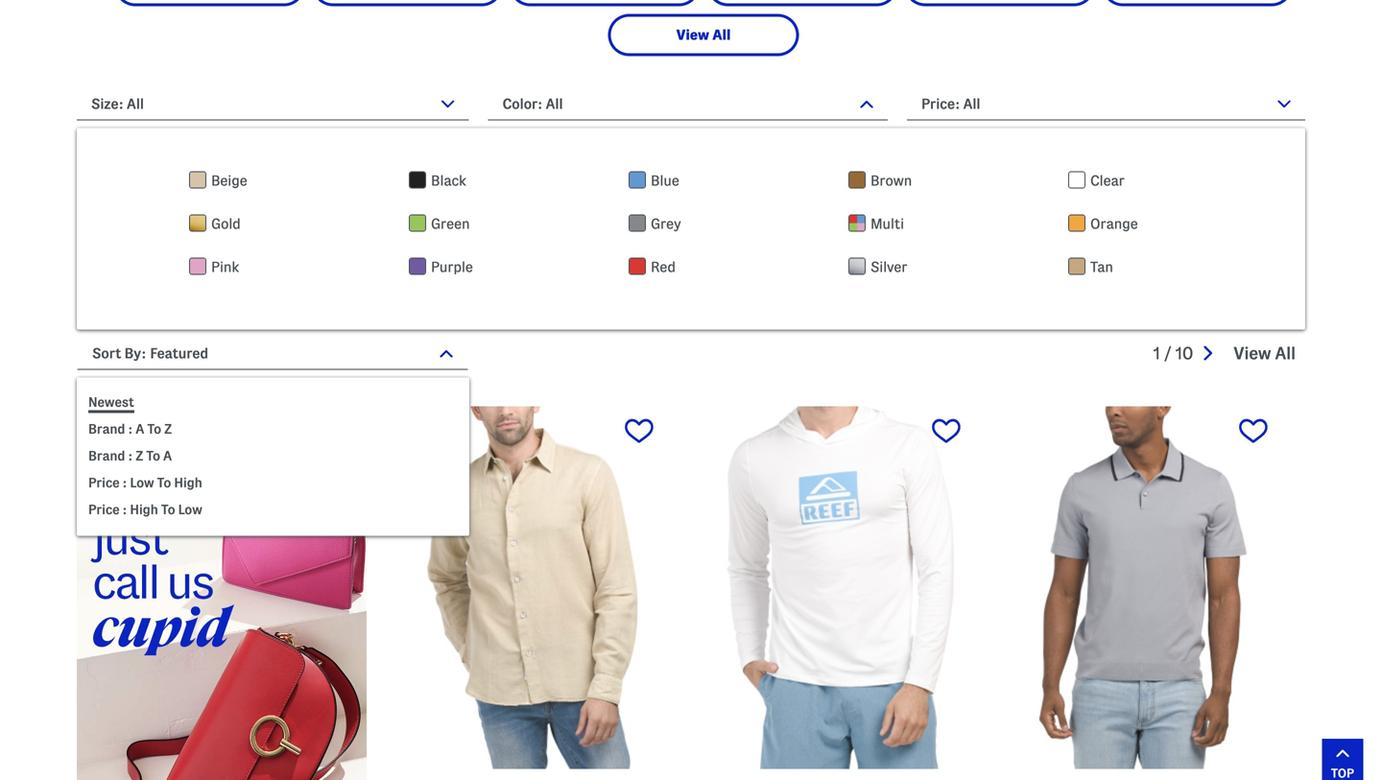Task type: describe. For each thing, give the bounding box(es) containing it.
black
[[431, 173, 467, 189]]

sort
[[92, 346, 121, 361]]

view all link
[[611, 17, 796, 53]]

orange
[[1090, 216, 1138, 232]]

purple
[[431, 259, 473, 275]]

price : low to high link
[[88, 475, 202, 494]]

featured
[[150, 346, 208, 361]]

tan
[[1090, 259, 1113, 275]]

brand for brand : z to a
[[88, 449, 125, 463]]

view
[[1234, 344, 1271, 363]]

clear
[[1090, 173, 1125, 189]]

all for price: all
[[963, 96, 981, 112]]

list box containing beige
[[168, 157, 1296, 301]]

navigation inside product sorting navigation
[[1154, 332, 1306, 377]]

clemons hooded rash guard shirt image
[[691, 407, 981, 769]]

1
[[1154, 344, 1160, 363]]

price: all
[[922, 96, 981, 112]]

all for color: all
[[546, 96, 563, 112]]

1 horizontal spatial a
[[163, 449, 172, 463]]

view
[[676, 27, 709, 43]]

brand : a to z link
[[88, 421, 172, 440]]

price for price : low to high
[[88, 476, 120, 490]]

brand : a to z
[[88, 422, 172, 436]]

1 horizontal spatial high
[[174, 476, 202, 490]]

price : low to high
[[88, 476, 202, 490]]

product pagination menu bar
[[1154, 332, 1306, 377]]

brown
[[871, 173, 912, 189]]

by:
[[124, 346, 146, 361]]

view all link
[[1234, 344, 1296, 363]]

red
[[651, 259, 676, 275]]

1 vertical spatial high
[[130, 503, 158, 517]]

size: all
[[91, 96, 144, 112]]

0 vertical spatial z
[[164, 422, 172, 436]]

gorris stretch knit sweater polo image
[[998, 407, 1288, 769]]

: for a
[[128, 422, 133, 436]]

all for size: all
[[127, 96, 144, 112]]

linen blend beach long sleeve shirt image
[[384, 407, 674, 769]]

multi
[[871, 216, 904, 232]]

brand : z to a link
[[88, 448, 172, 467]]

1 / 10
[[1154, 344, 1194, 363]]



Task type: locate. For each thing, give the bounding box(es) containing it.
to up price : high to low at the bottom left of the page
[[157, 476, 171, 490]]

: for low
[[123, 476, 127, 490]]

navigation containing 1 / 10
[[1154, 332, 1306, 377]]

newest
[[88, 395, 134, 409]]

0 vertical spatial low
[[130, 476, 154, 490]]

0 horizontal spatial z
[[136, 449, 143, 463]]

: down the price : low to high link
[[123, 503, 127, 517]]

brand : z to a
[[88, 449, 172, 463]]

price : high to low link
[[88, 502, 202, 521]]

1 vertical spatial a
[[163, 449, 172, 463]]

1 brand from the top
[[88, 422, 125, 436]]

: down brand : a to z link
[[128, 449, 133, 463]]

all right size:
[[127, 96, 144, 112]]

2 brand from the top
[[88, 449, 125, 463]]

price : high to low
[[88, 503, 202, 517]]

/
[[1164, 344, 1172, 363]]

to up price : low to high
[[146, 449, 160, 463]]

color: all
[[503, 96, 563, 112]]

product sorting navigation
[[77, 332, 1306, 536]]

: for high
[[123, 503, 127, 517]]

z up brand : z to a
[[164, 422, 172, 436]]

1 vertical spatial price
[[88, 503, 120, 517]]

z down brand : a to z link
[[136, 449, 143, 463]]

brand down newest link
[[88, 422, 125, 436]]

to up brand : z to a
[[147, 422, 161, 436]]

0 vertical spatial a
[[136, 422, 144, 436]]

to for z
[[146, 449, 160, 463]]

price
[[88, 476, 120, 490], [88, 503, 120, 517]]

price down brand : z to a link
[[88, 476, 120, 490]]

0 vertical spatial high
[[174, 476, 202, 490]]

to for low
[[157, 476, 171, 490]]

high down the price : low to high link
[[130, 503, 158, 517]]

valentine's day image
[[77, 407, 367, 780]]

all right price:
[[963, 96, 981, 112]]

z
[[164, 422, 172, 436], [136, 449, 143, 463]]

high
[[174, 476, 202, 490], [130, 503, 158, 517]]

low up price : high to low at the bottom left of the page
[[130, 476, 154, 490]]

list box
[[168, 157, 1296, 301]]

: down brand : z to a link
[[123, 476, 127, 490]]

high up price : high to low at the bottom left of the page
[[174, 476, 202, 490]]

brand
[[88, 422, 125, 436], [88, 449, 125, 463]]

blue
[[651, 173, 679, 189]]

1 horizontal spatial z
[[164, 422, 172, 436]]

all
[[712, 27, 731, 43], [127, 96, 144, 112], [546, 96, 563, 112], [963, 96, 981, 112]]

gold
[[211, 216, 241, 232]]

all
[[1275, 344, 1296, 363]]

color:
[[503, 96, 543, 112]]

2 price from the top
[[88, 503, 120, 517]]

all right view
[[712, 27, 731, 43]]

price:
[[922, 96, 960, 112]]

1 price from the top
[[88, 476, 120, 490]]

10
[[1176, 344, 1194, 363]]

1 vertical spatial z
[[136, 449, 143, 463]]

view all
[[676, 27, 731, 43]]

to down the price : low to high link
[[161, 503, 175, 517]]

beige
[[211, 173, 247, 189]]

newest link
[[88, 394, 134, 413]]

0 vertical spatial brand
[[88, 422, 125, 436]]

low down the price : low to high link
[[178, 503, 202, 517]]

0 vertical spatial price
[[88, 476, 120, 490]]

size:
[[91, 96, 124, 112]]

a up brand : z to a
[[136, 422, 144, 436]]

silver
[[871, 259, 908, 275]]

sort by: list box
[[77, 377, 492, 536]]

to for a
[[147, 422, 161, 436]]

0 horizontal spatial a
[[136, 422, 144, 436]]

: up brand : z to a
[[128, 422, 133, 436]]

1 vertical spatial brand
[[88, 449, 125, 463]]

all for view all
[[712, 27, 731, 43]]

navigation
[[1154, 332, 1306, 377]]

a up price : low to high
[[163, 449, 172, 463]]

1 horizontal spatial low
[[178, 503, 202, 517]]

brand down brand : a to z link
[[88, 449, 125, 463]]

price for price : high to low
[[88, 503, 120, 517]]

0 horizontal spatial high
[[130, 503, 158, 517]]

green
[[431, 216, 470, 232]]

price down the price : low to high link
[[88, 503, 120, 517]]

to for high
[[161, 503, 175, 517]]

:
[[128, 422, 133, 436], [128, 449, 133, 463], [123, 476, 127, 490], [123, 503, 127, 517]]

to
[[147, 422, 161, 436], [146, 449, 160, 463], [157, 476, 171, 490], [161, 503, 175, 517]]

pink
[[211, 259, 239, 275]]

0 horizontal spatial low
[[130, 476, 154, 490]]

brand for brand : a to z
[[88, 422, 125, 436]]

all right color:
[[546, 96, 563, 112]]

sort by: featured
[[92, 346, 208, 361]]

view all
[[1234, 344, 1296, 363]]

1 vertical spatial low
[[178, 503, 202, 517]]

grey
[[651, 216, 681, 232]]

: for z
[[128, 449, 133, 463]]

low
[[130, 476, 154, 490], [178, 503, 202, 517]]

a
[[136, 422, 144, 436], [163, 449, 172, 463]]



Task type: vqa. For each thing, say whether or not it's contained in the screenshot.
Clear
yes



